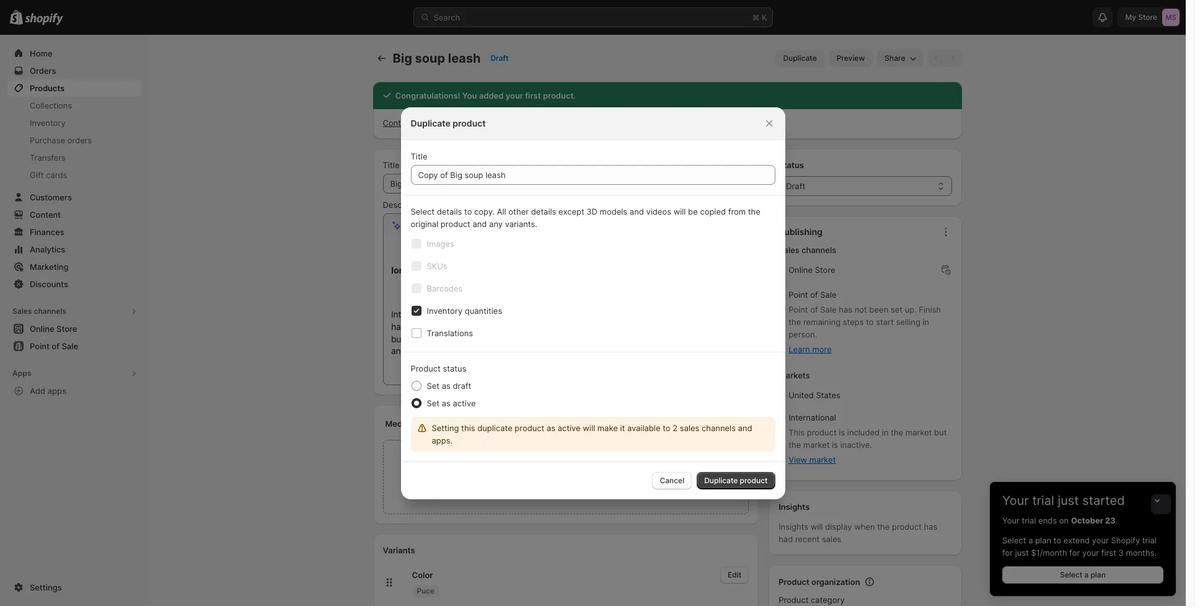Task type: vqa. For each thing, say whether or not it's contained in the screenshot.
Apps button
yes



Task type: locate. For each thing, give the bounding box(es) containing it.
in
[[923, 317, 930, 327], [883, 427, 889, 437]]

2 of from the top
[[811, 305, 819, 314]]

0 horizontal spatial has
[[839, 305, 853, 314]]

point
[[789, 290, 809, 300], [789, 305, 809, 314]]

and down copy.
[[473, 219, 487, 229]]

0 vertical spatial active
[[453, 398, 476, 408]]

1 horizontal spatial plan
[[1091, 570, 1106, 579]]

cards
[[46, 170, 67, 180]]

plan for select a plan
[[1091, 570, 1106, 579]]

1 vertical spatial is
[[833, 440, 839, 450]]

0 vertical spatial sale
[[821, 290, 837, 300]]

sale
[[821, 290, 837, 300], [821, 305, 837, 314]]

trial up ends
[[1033, 493, 1055, 508]]

0 vertical spatial market
[[906, 427, 933, 437]]

market up view market link
[[804, 440, 830, 450]]

select up original
[[411, 206, 435, 216]]

sales channels down discounts at the top left of page
[[12, 306, 66, 316]]

continue setting up your store.
[[383, 118, 501, 128]]

0 horizontal spatial title
[[383, 160, 400, 170]]

0 horizontal spatial for
[[1003, 548, 1014, 558]]

select for select details to copy. all other details except 3d models and videos will be copied from the original product and any variants.
[[411, 206, 435, 216]]

duplicate down congratulations!
[[411, 118, 451, 128]]

Title text field
[[411, 165, 776, 185]]

0 vertical spatial is
[[839, 427, 846, 437]]

as down set as draft
[[442, 398, 451, 408]]

insights will display when the product has had recent sales
[[779, 522, 938, 544]]

1 vertical spatial draft
[[787, 181, 806, 191]]

just inside dropdown button
[[1059, 493, 1080, 508]]

1 horizontal spatial a
[[1085, 570, 1089, 579]]

2 vertical spatial will
[[811, 522, 823, 532]]

1 for from the left
[[1003, 548, 1014, 558]]

sales down display
[[822, 534, 842, 544]]

0 vertical spatial set
[[427, 381, 440, 390]]

0 vertical spatial inventory
[[30, 118, 66, 128]]

product inside dialog
[[411, 363, 441, 373]]

2 vertical spatial trial
[[1143, 535, 1157, 545]]

1 vertical spatial and
[[473, 219, 487, 229]]

0 vertical spatial trial
[[1033, 493, 1055, 508]]

active left make
[[558, 423, 581, 433]]

shopify
[[1112, 535, 1141, 545]]

be
[[689, 206, 698, 216]]

2 vertical spatial as
[[547, 423, 556, 433]]

1 horizontal spatial duplicate product
[[705, 475, 768, 485]]

plan down select a plan to extend your shopify trial for just $1/month for your first 3 months. on the bottom of page
[[1091, 570, 1106, 579]]

trial for ends
[[1023, 515, 1037, 525]]

just left $1/month
[[1016, 548, 1030, 558]]

1 vertical spatial product
[[779, 577, 810, 587]]

in down finish
[[923, 317, 930, 327]]

your for your trial ends on october 23 .
[[1003, 515, 1020, 525]]

2 horizontal spatial duplicate
[[784, 53, 817, 63]]

draft right leash
[[491, 53, 509, 63]]

set for set as active
[[427, 398, 440, 408]]

2 vertical spatial channels
[[702, 423, 736, 433]]

puce
[[417, 586, 435, 595]]

point down the point of sale
[[789, 305, 809, 314]]

0 horizontal spatial sales
[[680, 423, 700, 433]]

a for select a plan to extend your shopify trial for just $1/month for your first 3 months.
[[1029, 535, 1034, 545]]

for down the extend at the right of page
[[1070, 548, 1081, 558]]

2 set from the top
[[427, 398, 440, 408]]

your right up
[[460, 118, 477, 128]]

trial for just
[[1033, 493, 1055, 508]]

duplicate product
[[411, 118, 486, 128], [705, 475, 768, 485]]

up.
[[905, 305, 917, 314]]

insights inside insights will display when the product has had recent sales
[[779, 522, 809, 532]]

the right from
[[749, 206, 761, 216]]

select
[[411, 206, 435, 216], [1003, 535, 1027, 545], [1061, 570, 1083, 579]]

your inside dropdown button
[[1003, 493, 1030, 508]]

0 vertical spatial duplicate
[[784, 53, 817, 63]]

plan up $1/month
[[1036, 535, 1052, 545]]

will
[[674, 206, 686, 216], [583, 423, 596, 433], [811, 522, 823, 532]]

select inside select a plan to extend your shopify trial for just $1/month for your first 3 months.
[[1003, 535, 1027, 545]]

0 vertical spatial insights
[[779, 502, 810, 512]]

2 horizontal spatial select
[[1061, 570, 1083, 579]]

congratulations! you added your first product.
[[395, 91, 576, 100]]

your
[[1003, 493, 1030, 508], [1003, 515, 1020, 525]]

up
[[448, 118, 458, 128]]

included
[[848, 427, 880, 437]]

united
[[789, 390, 814, 400]]

product inside setting this duplicate product as active will make it available to 2 sales channels and apps.
[[515, 423, 545, 433]]

1 vertical spatial as
[[442, 398, 451, 408]]

channels down discounts at the top left of page
[[34, 306, 66, 316]]

just up on
[[1059, 493, 1080, 508]]

insights for insights will display when the product has had recent sales
[[779, 522, 809, 532]]

point of sale
[[789, 290, 837, 300]]

to
[[465, 206, 472, 216], [867, 317, 874, 327], [663, 423, 671, 433], [1054, 535, 1062, 545]]

sale for point of sale has not been set up. finish the remaining steps to start selling in person. learn more
[[821, 305, 837, 314]]

to inside the select details to copy. all other details except 3d models and videos will be copied from the original product and any variants.
[[465, 206, 472, 216]]

of for point of sale has not been set up. finish the remaining steps to start selling in person. learn more
[[811, 305, 819, 314]]

inventory for inventory
[[30, 118, 66, 128]]

sales inside button
[[12, 306, 32, 316]]

product category
[[779, 595, 845, 605]]

apps
[[12, 368, 31, 378]]

2 vertical spatial and
[[739, 423, 753, 433]]

0 vertical spatial a
[[1029, 535, 1034, 545]]

set down product status
[[427, 381, 440, 390]]

will inside setting this duplicate product as active will make it available to 2 sales channels and apps.
[[583, 423, 596, 433]]

will left make
[[583, 423, 596, 433]]

1 horizontal spatial select
[[1003, 535, 1027, 545]]

will left be
[[674, 206, 686, 216]]

0 horizontal spatial first
[[525, 91, 541, 100]]

media
[[386, 419, 409, 429]]

discounts link
[[7, 275, 141, 293]]

0 vertical spatial has
[[839, 305, 853, 314]]

0 horizontal spatial duplicate
[[411, 118, 451, 128]]

market left but
[[906, 427, 933, 437]]

a down select a plan to extend your shopify trial for just $1/month for your first 3 months. on the bottom of page
[[1085, 570, 1089, 579]]

market right the "view"
[[810, 455, 836, 465]]

trial left ends
[[1023, 515, 1037, 525]]

select details to copy. all other details except 3d models and videos will be copied from the original product and any variants.
[[411, 206, 761, 229]]

active down draft
[[453, 398, 476, 408]]

1 details from the left
[[437, 206, 462, 216]]

0 horizontal spatial in
[[883, 427, 889, 437]]

2 horizontal spatial channels
[[802, 245, 837, 255]]

1 horizontal spatial will
[[674, 206, 686, 216]]

0 vertical spatial as
[[442, 381, 451, 390]]

1 vertical spatial select
[[1003, 535, 1027, 545]]

started
[[1083, 493, 1126, 508]]

sale inside point of sale has not been set up. finish the remaining steps to start selling in person. learn more
[[821, 305, 837, 314]]

inventory up purchase
[[30, 118, 66, 128]]

1 horizontal spatial just
[[1059, 493, 1080, 508]]

inventory down barcodes
[[427, 305, 463, 315]]

1 vertical spatial will
[[583, 423, 596, 433]]

set as draft
[[427, 381, 472, 390]]

original
[[411, 219, 439, 229]]

2 sale from the top
[[821, 305, 837, 314]]

0 vertical spatial sales channels
[[779, 245, 837, 255]]

all
[[497, 206, 507, 216]]

has
[[839, 305, 853, 314], [925, 522, 938, 532]]

has inside insights will display when the product has had recent sales
[[925, 522, 938, 532]]

the up person.
[[789, 317, 802, 327]]

2 point from the top
[[789, 305, 809, 314]]

your left ends
[[1003, 515, 1020, 525]]

organization
[[812, 577, 861, 587]]

0 vertical spatial duplicate product
[[411, 118, 486, 128]]

home link
[[7, 45, 141, 62]]

the inside the select details to copy. all other details except 3d models and videos will be copied from the original product and any variants.
[[749, 206, 761, 216]]

product.
[[543, 91, 576, 100]]

details
[[437, 206, 462, 216], [531, 206, 557, 216]]

0 vertical spatial and
[[630, 206, 644, 216]]

draft for big soup leash
[[491, 53, 509, 63]]

product inside the 'this product is included in the market but the market is inactive. view market'
[[807, 427, 837, 437]]

1 vertical spatial first
[[1102, 548, 1117, 558]]

2 for from the left
[[1070, 548, 1081, 558]]

1 your from the top
[[1003, 493, 1030, 508]]

1 horizontal spatial sales channels
[[779, 245, 837, 255]]

setting this duplicate product as active will make it available to 2 sales channels and apps.
[[432, 423, 753, 445]]

add apps
[[30, 386, 66, 396]]

it
[[621, 423, 625, 433]]

2 insights from the top
[[779, 522, 809, 532]]

title up description
[[383, 160, 400, 170]]

as left draft
[[442, 381, 451, 390]]

plan inside select a plan to extend your shopify trial for just $1/month for your first 3 months.
[[1036, 535, 1052, 545]]

soup
[[415, 51, 445, 66]]

1 set from the top
[[427, 381, 440, 390]]

1 of from the top
[[811, 290, 819, 300]]

channels
[[802, 245, 837, 255], [34, 306, 66, 316], [702, 423, 736, 433]]

product up product category
[[779, 577, 810, 587]]

insights for insights
[[779, 502, 810, 512]]

select down select a plan to extend your shopify trial for just $1/month for your first 3 months. on the bottom of page
[[1061, 570, 1083, 579]]

store
[[815, 265, 836, 275]]

translations
[[427, 328, 473, 338]]

and inside setting this duplicate product as active will make it available to 2 sales channels and apps.
[[739, 423, 753, 433]]

market
[[906, 427, 933, 437], [804, 440, 830, 450], [810, 455, 836, 465]]

of
[[811, 290, 819, 300], [811, 305, 819, 314]]

this
[[462, 423, 475, 433]]

as for active
[[442, 398, 451, 408]]

in inside point of sale has not been set up. finish the remaining steps to start selling in person. learn more
[[923, 317, 930, 327]]

0 vertical spatial plan
[[1036, 535, 1052, 545]]

1 vertical spatial of
[[811, 305, 819, 314]]

details up original
[[437, 206, 462, 216]]

0 vertical spatial select
[[411, 206, 435, 216]]

your
[[506, 91, 523, 100], [460, 118, 477, 128], [1093, 535, 1110, 545], [1083, 548, 1100, 558]]

copy.
[[475, 206, 495, 216]]

to inside setting this duplicate product as active will make it available to 2 sales channels and apps.
[[663, 423, 671, 433]]

point inside point of sale has not been set up. finish the remaining steps to start selling in person. learn more
[[789, 305, 809, 314]]

inventory inside "duplicate product" dialog
[[427, 305, 463, 315]]

as right duplicate
[[547, 423, 556, 433]]

product inside insights will display when the product has had recent sales
[[893, 522, 922, 532]]

0 horizontal spatial is
[[833, 440, 839, 450]]

add apps button
[[7, 382, 141, 399]]

1 vertical spatial insights
[[779, 522, 809, 532]]

the right when
[[878, 522, 890, 532]]

channels up "store"
[[802, 245, 837, 255]]

0 horizontal spatial a
[[1029, 535, 1034, 545]]

0 horizontal spatial details
[[437, 206, 462, 216]]

extend
[[1064, 535, 1091, 545]]

duplicate left preview
[[784, 53, 817, 63]]

trial up months.
[[1143, 535, 1157, 545]]

1 horizontal spatial duplicate
[[705, 475, 738, 485]]

0 horizontal spatial inventory
[[30, 118, 66, 128]]

sales right 2 at bottom right
[[680, 423, 700, 433]]

add
[[30, 386, 45, 396]]

1 horizontal spatial sales
[[822, 534, 842, 544]]

a up $1/month
[[1029, 535, 1034, 545]]

title inside "duplicate product" dialog
[[411, 151, 428, 161]]

1 horizontal spatial in
[[923, 317, 930, 327]]

and left videos
[[630, 206, 644, 216]]

of down online store
[[811, 290, 819, 300]]

1 insights from the top
[[779, 502, 810, 512]]

0 vertical spatial channels
[[802, 245, 837, 255]]

1 vertical spatial in
[[883, 427, 889, 437]]

insights
[[779, 502, 810, 512], [779, 522, 809, 532]]

1 vertical spatial just
[[1016, 548, 1030, 558]]

duplicate right cancel
[[705, 475, 738, 485]]

0 vertical spatial point
[[789, 290, 809, 300]]

draft down status
[[787, 181, 806, 191]]

is left inactive.
[[833, 440, 839, 450]]

skus
[[427, 261, 448, 271]]

cancel
[[660, 475, 685, 485]]

1 vertical spatial point
[[789, 305, 809, 314]]

product left "status"
[[411, 363, 441, 373]]

product for product status
[[411, 363, 441, 373]]

1 horizontal spatial active
[[558, 423, 581, 433]]

0 horizontal spatial just
[[1016, 548, 1030, 558]]

to left the start
[[867, 317, 874, 327]]

of up remaining
[[811, 305, 819, 314]]

product down product organization
[[779, 595, 809, 605]]

purchase orders link
[[7, 132, 141, 149]]

preview
[[837, 53, 866, 63]]

1 horizontal spatial title
[[411, 151, 428, 161]]

1 vertical spatial sales
[[822, 534, 842, 544]]

in inside the 'this product is included in the market but the market is inactive. view market'
[[883, 427, 889, 437]]

will up recent
[[811, 522, 823, 532]]

and left this
[[739, 423, 753, 433]]

title for select details to copy. all other details except 3d models and videos will be copied from the original product and any variants.
[[411, 151, 428, 161]]

0 vertical spatial draft
[[491, 53, 509, 63]]

sale down "store"
[[821, 290, 837, 300]]

2 your from the top
[[1003, 515, 1020, 525]]

your up your trial ends on october 23 .
[[1003, 493, 1030, 508]]

1 horizontal spatial sales
[[779, 245, 800, 255]]

for left $1/month
[[1003, 548, 1014, 558]]

1 vertical spatial plan
[[1091, 570, 1106, 579]]

but
[[935, 427, 947, 437]]

color
[[412, 570, 433, 580]]

duplicate button
[[776, 50, 825, 67]]

0 vertical spatial in
[[923, 317, 930, 327]]

title down setting
[[411, 151, 428, 161]]

0 vertical spatial just
[[1059, 493, 1080, 508]]

sale up remaining
[[821, 305, 837, 314]]

1 horizontal spatial first
[[1102, 548, 1117, 558]]

0 vertical spatial your
[[1003, 493, 1030, 508]]

1 vertical spatial channels
[[34, 306, 66, 316]]

point down online
[[789, 290, 809, 300]]

is up inactive.
[[839, 427, 846, 437]]

to left 2 at bottom right
[[663, 423, 671, 433]]

to left copy.
[[465, 206, 472, 216]]

set down set as draft
[[427, 398, 440, 408]]

product for product category
[[779, 595, 809, 605]]

images
[[427, 239, 455, 248]]

1 point from the top
[[789, 290, 809, 300]]

continue setting up your store. link
[[383, 118, 501, 128]]

sales down discounts at the top left of page
[[12, 306, 32, 316]]

1 horizontal spatial channels
[[702, 423, 736, 433]]

trial inside your trial just started dropdown button
[[1033, 493, 1055, 508]]

1 vertical spatial sales
[[12, 306, 32, 316]]

0 horizontal spatial sales channels
[[12, 306, 66, 316]]

0 horizontal spatial channels
[[34, 306, 66, 316]]

congratulations!
[[395, 91, 461, 100]]

set
[[427, 381, 440, 390], [427, 398, 440, 408]]

of inside point of sale has not been set up. finish the remaining steps to start selling in person. learn more
[[811, 305, 819, 314]]

a inside select a plan to extend your shopify trial for just $1/month for your first 3 months.
[[1029, 535, 1034, 545]]

1 horizontal spatial and
[[630, 206, 644, 216]]

0 horizontal spatial will
[[583, 423, 596, 433]]

product organization
[[779, 577, 861, 587]]

1 sale from the top
[[821, 290, 837, 300]]

1 vertical spatial your
[[1003, 515, 1020, 525]]

recent
[[796, 534, 820, 544]]

view market link
[[789, 453, 836, 466]]

on
[[1060, 515, 1070, 525]]

0 vertical spatial product
[[411, 363, 441, 373]]

0 horizontal spatial select
[[411, 206, 435, 216]]

1 vertical spatial set
[[427, 398, 440, 408]]

first left the '3'
[[1102, 548, 1117, 558]]

1 vertical spatial inventory
[[427, 305, 463, 315]]

your down the extend at the right of page
[[1083, 548, 1100, 558]]

2 horizontal spatial and
[[739, 423, 753, 433]]

your down 23
[[1093, 535, 1110, 545]]

details right other
[[531, 206, 557, 216]]

1 horizontal spatial draft
[[787, 181, 806, 191]]

the down this
[[789, 440, 802, 450]]

your trial just started button
[[991, 482, 1177, 508]]

to up $1/month
[[1054, 535, 1062, 545]]

sales
[[779, 245, 800, 255], [12, 306, 32, 316]]

big soup leash
[[393, 51, 481, 66]]

sales down publishing
[[779, 245, 800, 255]]

channels right 2 at bottom right
[[702, 423, 736, 433]]

1 horizontal spatial has
[[925, 522, 938, 532]]

first left product.
[[525, 91, 541, 100]]

select down your trial ends on october 23 .
[[1003, 535, 1027, 545]]

select inside the select details to copy. all other details except 3d models and videos will be copied from the original product and any variants.
[[411, 206, 435, 216]]

channels inside button
[[34, 306, 66, 316]]

0 horizontal spatial plan
[[1036, 535, 1052, 545]]

inventory
[[30, 118, 66, 128], [427, 305, 463, 315]]

in right included
[[883, 427, 889, 437]]

1 horizontal spatial for
[[1070, 548, 1081, 558]]

sales channels down publishing
[[779, 245, 837, 255]]

a for select a plan
[[1085, 570, 1089, 579]]

sale for point of sale
[[821, 290, 837, 300]]

apps.
[[432, 435, 453, 445]]

international
[[789, 412, 837, 422]]

1 vertical spatial has
[[925, 522, 938, 532]]

you
[[463, 91, 477, 100]]

1 vertical spatial sale
[[821, 305, 837, 314]]

0 horizontal spatial draft
[[491, 53, 509, 63]]



Task type: describe. For each thing, give the bounding box(es) containing it.
the right included
[[891, 427, 904, 437]]

point for point of sale
[[789, 290, 809, 300]]

selling
[[897, 317, 921, 327]]

videos
[[647, 206, 672, 216]]

discounts
[[30, 279, 68, 289]]

set for set as draft
[[427, 381, 440, 390]]

1 vertical spatial duplicate
[[411, 118, 451, 128]]

3
[[1119, 548, 1124, 558]]

gift
[[30, 170, 44, 180]]

months.
[[1127, 548, 1158, 558]]

cancel button
[[653, 472, 692, 489]]

start
[[877, 317, 895, 327]]

setting
[[432, 423, 459, 433]]

0 vertical spatial first
[[525, 91, 541, 100]]

plan for select a plan to extend your shopify trial for just $1/month for your first 3 months.
[[1036, 535, 1052, 545]]

as for draft
[[442, 381, 451, 390]]

products link
[[7, 79, 141, 97]]

your trial just started element
[[991, 514, 1177, 596]]

leash
[[448, 51, 481, 66]]

search
[[434, 12, 460, 22]]

2 details from the left
[[531, 206, 557, 216]]

will inside the select details to copy. all other details except 3d models and videos will be copied from the original product and any variants.
[[674, 206, 686, 216]]

as inside setting this duplicate product as active will make it available to 2 sales channels and apps.
[[547, 423, 556, 433]]

$1/month
[[1032, 548, 1068, 558]]

variants
[[383, 545, 415, 555]]

0 horizontal spatial and
[[473, 219, 487, 229]]

learn more link
[[789, 344, 832, 354]]

duplicate product inside button
[[705, 475, 768, 485]]

person.
[[789, 329, 818, 339]]

shopify image
[[25, 13, 63, 25]]

select a plan
[[1061, 570, 1106, 579]]

variants.
[[505, 219, 538, 229]]

0 horizontal spatial active
[[453, 398, 476, 408]]

your trial ends on october 23 .
[[1003, 515, 1119, 525]]

sales channels button
[[7, 303, 141, 320]]

2
[[673, 423, 678, 433]]

online store
[[789, 265, 836, 275]]

k
[[762, 12, 768, 22]]

sales inside setting this duplicate product as active will make it available to 2 sales channels and apps.
[[680, 423, 700, 433]]

the inside point of sale has not been set up. finish the remaining steps to start selling in person. learn more
[[789, 317, 802, 327]]

product for product organization
[[779, 577, 810, 587]]

remaining
[[804, 317, 841, 327]]

trial inside select a plan to extend your shopify trial for just $1/month for your first 3 months.
[[1143, 535, 1157, 545]]

inventory link
[[7, 114, 141, 132]]

states
[[817, 390, 841, 400]]

gift cards link
[[7, 166, 141, 184]]

online
[[789, 265, 813, 275]]

status
[[443, 363, 467, 373]]

home
[[30, 48, 52, 58]]

product inside the select details to copy. all other details except 3d models and videos will be copied from the original product and any variants.
[[441, 219, 471, 229]]

inventory for inventory quantities
[[427, 305, 463, 315]]

product status
[[411, 363, 467, 373]]

other
[[509, 206, 529, 216]]

october
[[1072, 515, 1104, 525]]

first inside select a plan to extend your shopify trial for just $1/month for your first 3 months.
[[1102, 548, 1117, 558]]

3d
[[587, 206, 598, 216]]

purchase
[[30, 135, 65, 145]]

select for select a plan to extend your shopify trial for just $1/month for your first 3 months.
[[1003, 535, 1027, 545]]

inventory quantities
[[427, 305, 503, 315]]

category
[[811, 595, 845, 605]]

preview button
[[830, 50, 873, 67]]

orders
[[67, 135, 92, 145]]

sales inside insights will display when the product has had recent sales
[[822, 534, 842, 544]]

has inside point of sale has not been set up. finish the remaining steps to start selling in person. learn more
[[839, 305, 853, 314]]

1 horizontal spatial is
[[839, 427, 846, 437]]

any
[[489, 219, 503, 229]]

23
[[1106, 515, 1116, 525]]

point for point of sale has not been set up. finish the remaining steps to start selling in person. learn more
[[789, 305, 809, 314]]

select for select a plan
[[1061, 570, 1083, 579]]

this
[[789, 427, 805, 437]]

to inside point of sale has not been set up. finish the remaining steps to start selling in person. learn more
[[867, 317, 874, 327]]

of for point of sale
[[811, 290, 819, 300]]

apps
[[48, 386, 66, 396]]

transfers
[[30, 153, 66, 163]]

had
[[779, 534, 794, 544]]

ends
[[1039, 515, 1058, 525]]

set as active
[[427, 398, 476, 408]]

united states
[[789, 390, 841, 400]]

title for description
[[383, 160, 400, 170]]

1 vertical spatial market
[[804, 440, 830, 450]]

description
[[383, 200, 426, 210]]

2 vertical spatial duplicate
[[705, 475, 738, 485]]

transfers link
[[7, 149, 141, 166]]

status
[[779, 160, 805, 170]]

point of sale has not been set up. finish the remaining steps to start selling in person. learn more
[[789, 305, 942, 354]]

display
[[826, 522, 853, 532]]

store.
[[479, 118, 501, 128]]

0 horizontal spatial duplicate product
[[411, 118, 486, 128]]

the inside insights will display when the product has had recent sales
[[878, 522, 890, 532]]

learn
[[789, 344, 811, 354]]

purchase orders
[[30, 135, 92, 145]]

2 vertical spatial market
[[810, 455, 836, 465]]

.
[[1116, 515, 1119, 525]]

finish
[[919, 305, 942, 314]]

except
[[559, 206, 585, 216]]

setting this duplicate product as active will make it available to 2 sales channels and apps. alert
[[411, 417, 776, 451]]

available
[[628, 423, 661, 433]]

your trial just started
[[1003, 493, 1126, 508]]

set
[[891, 305, 903, 314]]

draft for status
[[787, 181, 806, 191]]

make
[[598, 423, 618, 433]]

from
[[729, 206, 746, 216]]

product inside button
[[740, 475, 768, 485]]

not
[[855, 305, 868, 314]]

your for your trial just started
[[1003, 493, 1030, 508]]

channels inside setting this duplicate product as active will make it available to 2 sales channels and apps.
[[702, 423, 736, 433]]

collections
[[30, 100, 72, 110]]

publishing
[[779, 226, 823, 237]]

duplicate product button
[[697, 472, 776, 489]]

sales channels inside button
[[12, 306, 66, 316]]

will inside insights will display when the product has had recent sales
[[811, 522, 823, 532]]

just inside select a plan to extend your shopify trial for just $1/month for your first 3 months.
[[1016, 548, 1030, 558]]

to inside select a plan to extend your shopify trial for just $1/month for your first 3 months.
[[1054, 535, 1062, 545]]

big
[[393, 51, 412, 66]]

been
[[870, 305, 889, 314]]

duplicate product dialog
[[0, 107, 1187, 499]]

0 vertical spatial sales
[[779, 245, 800, 255]]

your right added
[[506, 91, 523, 100]]

this product is included in the market but the market is inactive. view market
[[789, 427, 947, 465]]

copied
[[701, 206, 726, 216]]

continue
[[383, 118, 417, 128]]

active inside setting this duplicate product as active will make it available to 2 sales channels and apps.
[[558, 423, 581, 433]]



